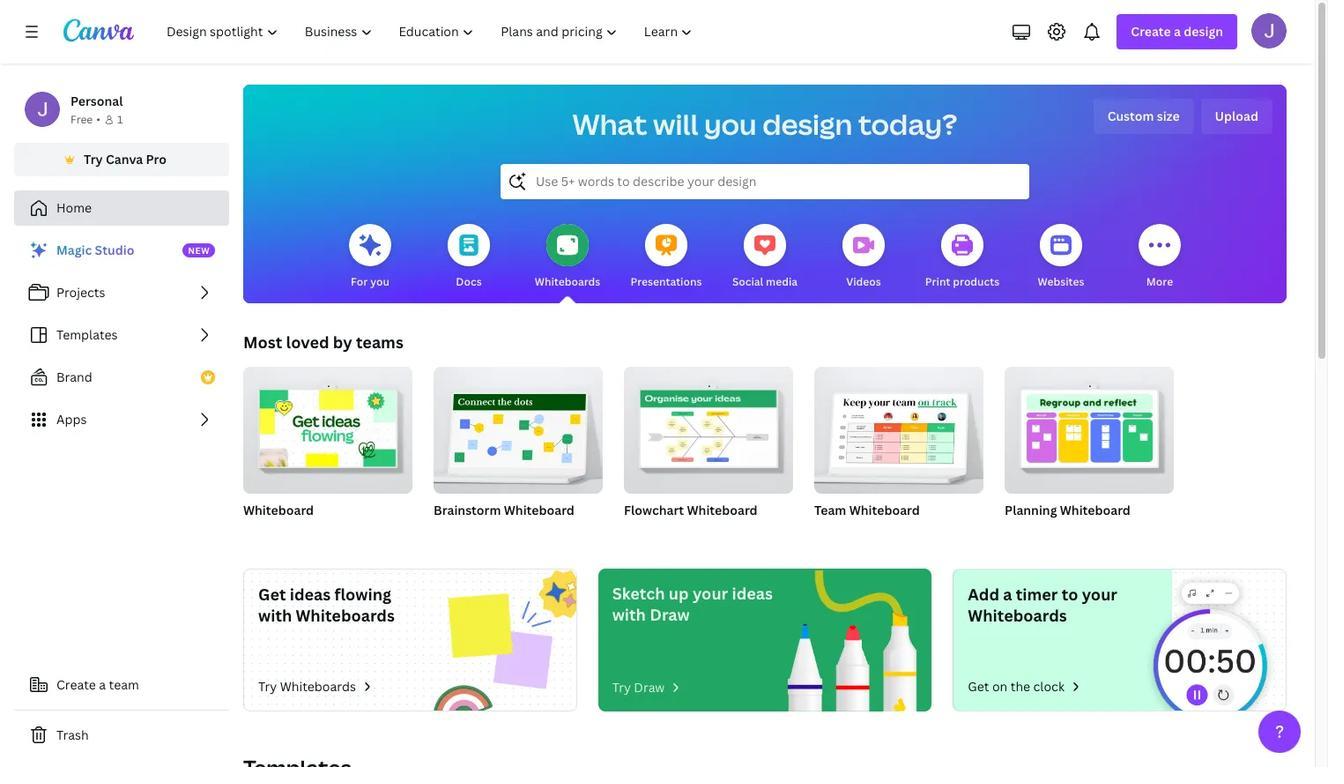 Task type: locate. For each thing, give the bounding box(es) containing it.
a right add
[[1004, 584, 1013, 605]]

ideas
[[732, 583, 773, 604], [290, 584, 331, 605]]

with up try whiteboards
[[258, 605, 292, 626]]

0 horizontal spatial a
[[99, 676, 106, 693]]

print products
[[926, 274, 1000, 289]]

flowchart whiteboard group
[[624, 360, 794, 541]]

teams
[[356, 332, 404, 353]]

1 horizontal spatial your
[[1082, 584, 1118, 605]]

the
[[1011, 678, 1031, 695]]

your inside add a timer to your whiteboards
[[1082, 584, 1118, 605]]

1 group from the left
[[243, 360, 413, 494]]

design up search search box
[[763, 105, 853, 143]]

0 horizontal spatial ideas
[[290, 584, 331, 605]]

0 horizontal spatial you
[[370, 274, 390, 289]]

1 horizontal spatial a
[[1004, 584, 1013, 605]]

0 vertical spatial create
[[1132, 23, 1172, 40]]

0 vertical spatial get
[[258, 584, 286, 605]]

brainstorm
[[434, 502, 501, 518]]

1 vertical spatial a
[[1004, 584, 1013, 605]]

brand
[[56, 369, 92, 385]]

create
[[1132, 23, 1172, 40], [56, 676, 96, 693]]

unlimited
[[815, 525, 865, 540]]

top level navigation element
[[155, 14, 708, 49]]

1 vertical spatial create
[[56, 676, 96, 693]]

try draw
[[612, 679, 665, 696]]

whiteboard inside team whiteboard unlimited
[[850, 502, 920, 518]]

home
[[56, 199, 92, 216]]

0 horizontal spatial your
[[693, 583, 728, 604]]

1 horizontal spatial create
[[1132, 23, 1172, 40]]

0 vertical spatial draw
[[650, 604, 690, 625]]

most loved by teams
[[243, 332, 404, 353]]

1 horizontal spatial get
[[968, 678, 990, 695]]

try for sketch up your ideas with draw
[[612, 679, 631, 696]]

1 vertical spatial draw
[[634, 679, 665, 696]]

custom size button
[[1094, 99, 1194, 134]]

create inside dropdown button
[[1132, 23, 1172, 40]]

you
[[704, 105, 757, 143], [370, 274, 390, 289]]

5 whiteboard from the left
[[1060, 502, 1131, 518]]

magic studio
[[56, 242, 134, 258]]

a left "team"
[[99, 676, 106, 693]]

most
[[243, 332, 282, 353]]

4 whiteboard from the left
[[850, 502, 920, 518]]

size
[[1158, 108, 1180, 124]]

0 vertical spatial a
[[1174, 23, 1181, 40]]

try
[[84, 151, 103, 168], [258, 678, 277, 695], [612, 679, 631, 696]]

whiteboard for planning whiteboard
[[1060, 502, 1131, 518]]

try canva pro button
[[14, 143, 229, 176]]

presentations button
[[631, 212, 702, 303]]

projects
[[56, 284, 105, 301]]

2 horizontal spatial try
[[612, 679, 631, 696]]

with
[[612, 604, 646, 625], [258, 605, 292, 626]]

you inside 'button'
[[370, 274, 390, 289]]

brainstorm whiteboard
[[434, 502, 575, 518]]

whiteboards
[[535, 274, 601, 289], [296, 605, 395, 626], [968, 605, 1067, 626], [280, 678, 356, 695]]

a up size
[[1174, 23, 1181, 40]]

your right up
[[693, 583, 728, 604]]

None search field
[[501, 164, 1030, 199]]

1 horizontal spatial with
[[612, 604, 646, 625]]

get for get ideas flowing with whiteboards
[[258, 584, 286, 605]]

ideas inside sketch up your ideas with draw
[[732, 583, 773, 604]]

0 horizontal spatial try
[[84, 151, 103, 168]]

3 group from the left
[[624, 360, 794, 494]]

try for get ideas flowing with whiteboards
[[258, 678, 277, 695]]

to
[[1062, 584, 1079, 605]]

presentations
[[631, 274, 702, 289]]

list
[[14, 233, 229, 437]]

design
[[1184, 23, 1224, 40], [763, 105, 853, 143]]

1 vertical spatial get
[[968, 678, 990, 695]]

templates
[[56, 326, 118, 343]]

flowing
[[335, 584, 392, 605]]

custom size
[[1108, 108, 1180, 124]]

timer
[[1016, 584, 1058, 605]]

planning whiteboard
[[1005, 502, 1131, 518]]

create inside button
[[56, 676, 96, 693]]

a for team
[[99, 676, 106, 693]]

0 vertical spatial design
[[1184, 23, 1224, 40]]

0 horizontal spatial create
[[56, 676, 96, 693]]

0 horizontal spatial with
[[258, 605, 292, 626]]

1 horizontal spatial design
[[1184, 23, 1224, 40]]

templates link
[[14, 317, 229, 353]]

group
[[243, 360, 413, 494], [434, 360, 603, 494], [624, 360, 794, 494], [815, 360, 984, 494], [1005, 360, 1174, 494]]

ideas left flowing
[[290, 584, 331, 605]]

jacob simon image
[[1252, 13, 1287, 48]]

whiteboards inside add a timer to your whiteboards
[[968, 605, 1067, 626]]

videos button
[[843, 212, 885, 303]]

whiteboard for team whiteboard unlimited
[[850, 502, 920, 518]]

add
[[968, 584, 1000, 605]]

canva
[[106, 151, 143, 168]]

design left 'jacob simon' icon
[[1184, 23, 1224, 40]]

get on the clock
[[968, 678, 1065, 695]]

0 horizontal spatial get
[[258, 584, 286, 605]]

create left "team"
[[56, 676, 96, 693]]

•
[[96, 112, 100, 127]]

whiteboards button
[[535, 212, 601, 303]]

ideas right up
[[732, 583, 773, 604]]

5 group from the left
[[1005, 360, 1174, 494]]

1 vertical spatial you
[[370, 274, 390, 289]]

your
[[693, 583, 728, 604], [1082, 584, 1118, 605]]

0 horizontal spatial design
[[763, 105, 853, 143]]

group for whiteboard
[[243, 360, 413, 494]]

brand link
[[14, 360, 229, 395]]

you right the for
[[370, 274, 390, 289]]

a
[[1174, 23, 1181, 40], [1004, 584, 1013, 605], [99, 676, 106, 693]]

trash link
[[14, 718, 229, 753]]

3 whiteboard from the left
[[687, 502, 758, 518]]

upload button
[[1201, 99, 1273, 134]]

your right to
[[1082, 584, 1118, 605]]

get for get on the clock
[[968, 678, 990, 695]]

draw inside sketch up your ideas with draw
[[650, 604, 690, 625]]

you right will
[[704, 105, 757, 143]]

a inside add a timer to your whiteboards
[[1004, 584, 1013, 605]]

2 vertical spatial a
[[99, 676, 106, 693]]

personal
[[71, 93, 123, 109]]

0 vertical spatial you
[[704, 105, 757, 143]]

2 whiteboard from the left
[[504, 502, 575, 518]]

what will you design today?
[[573, 105, 958, 143]]

print
[[926, 274, 951, 289]]

Search search field
[[536, 165, 995, 198]]

with left up
[[612, 604, 646, 625]]

up
[[669, 583, 689, 604]]

4 group from the left
[[815, 360, 984, 494]]

home link
[[14, 190, 229, 226]]

create a team button
[[14, 667, 229, 703]]

websites button
[[1038, 212, 1085, 303]]

videos
[[847, 274, 881, 289]]

2 horizontal spatial a
[[1174, 23, 1181, 40]]

sketch up your ideas with draw
[[612, 583, 773, 625]]

1 horizontal spatial ideas
[[732, 583, 773, 604]]

1 horizontal spatial try
[[258, 678, 277, 695]]

2 group from the left
[[434, 360, 603, 494]]

docs
[[456, 274, 482, 289]]

a inside create a design dropdown button
[[1174, 23, 1181, 40]]

1
[[117, 112, 123, 127]]

free
[[71, 112, 93, 127]]

a inside create a team button
[[99, 676, 106, 693]]

group for flowchart whiteboard
[[624, 360, 794, 494]]

whiteboard
[[243, 502, 314, 518], [504, 502, 575, 518], [687, 502, 758, 518], [850, 502, 920, 518], [1060, 502, 1131, 518]]

social media button
[[733, 212, 798, 303]]

trash
[[56, 727, 89, 743]]

get inside get ideas flowing with whiteboards
[[258, 584, 286, 605]]

for you button
[[349, 212, 391, 303]]

sketch
[[612, 583, 665, 604]]

create up custom size
[[1132, 23, 1172, 40]]

a for timer
[[1004, 584, 1013, 605]]

draw
[[650, 604, 690, 625], [634, 679, 665, 696]]

try inside button
[[84, 151, 103, 168]]



Task type: describe. For each thing, give the bounding box(es) containing it.
group for planning whiteboard
[[1005, 360, 1174, 494]]

create a team
[[56, 676, 139, 693]]

brainstorm whiteboard group
[[434, 360, 603, 541]]

whiteboard for brainstorm whiteboard
[[504, 502, 575, 518]]

create for create a team
[[56, 676, 96, 693]]

more
[[1147, 274, 1174, 289]]

loved
[[286, 332, 329, 353]]

social media
[[733, 274, 798, 289]]

1 vertical spatial design
[[763, 105, 853, 143]]

flowchart whiteboard
[[624, 502, 758, 518]]

create a design button
[[1117, 14, 1238, 49]]

whiteboard for flowchart whiteboard
[[687, 502, 758, 518]]

team whiteboard unlimited
[[815, 502, 920, 540]]

for
[[351, 274, 368, 289]]

get ideas flowing with whiteboards
[[258, 584, 395, 626]]

apps
[[56, 411, 87, 428]]

social
[[733, 274, 764, 289]]

team
[[815, 502, 847, 518]]

free •
[[71, 112, 100, 127]]

with inside get ideas flowing with whiteboards
[[258, 605, 292, 626]]

will
[[653, 105, 699, 143]]

projects link
[[14, 275, 229, 310]]

with inside sketch up your ideas with draw
[[612, 604, 646, 625]]

more button
[[1139, 212, 1181, 303]]

create for create a design
[[1132, 23, 1172, 40]]

on
[[993, 678, 1008, 695]]

whiteboard group
[[243, 360, 413, 541]]

design inside create a design dropdown button
[[1184, 23, 1224, 40]]

team
[[109, 676, 139, 693]]

1 whiteboard from the left
[[243, 502, 314, 518]]

group for team whiteboard
[[815, 360, 984, 494]]

what
[[573, 105, 648, 143]]

upload
[[1215, 108, 1259, 124]]

planning
[[1005, 502, 1058, 518]]

team whiteboard group
[[815, 360, 984, 541]]

your inside sketch up your ideas with draw
[[693, 583, 728, 604]]

docs button
[[448, 212, 490, 303]]

group for brainstorm whiteboard
[[434, 360, 603, 494]]

planning whiteboard group
[[1005, 360, 1174, 541]]

by
[[333, 332, 352, 353]]

websites
[[1038, 274, 1085, 289]]

try whiteboards
[[258, 678, 356, 695]]

whiteboards inside get ideas flowing with whiteboards
[[296, 605, 395, 626]]

products
[[953, 274, 1000, 289]]

pro
[[146, 151, 167, 168]]

clock
[[1034, 678, 1065, 695]]

create a design
[[1132, 23, 1224, 40]]

studio
[[95, 242, 134, 258]]

1 horizontal spatial you
[[704, 105, 757, 143]]

flowchart
[[624, 502, 684, 518]]

apps link
[[14, 402, 229, 437]]

list containing magic studio
[[14, 233, 229, 437]]

new
[[188, 244, 210, 257]]

custom
[[1108, 108, 1155, 124]]

add a timer to your whiteboards
[[968, 584, 1118, 626]]

media
[[766, 274, 798, 289]]

magic
[[56, 242, 92, 258]]

print products button
[[926, 212, 1000, 303]]

today?
[[859, 105, 958, 143]]

a for design
[[1174, 23, 1181, 40]]

ideas inside get ideas flowing with whiteboards
[[290, 584, 331, 605]]

try canva pro
[[84, 151, 167, 168]]

for you
[[351, 274, 390, 289]]



Task type: vqa. For each thing, say whether or not it's contained in the screenshot.
Trash
yes



